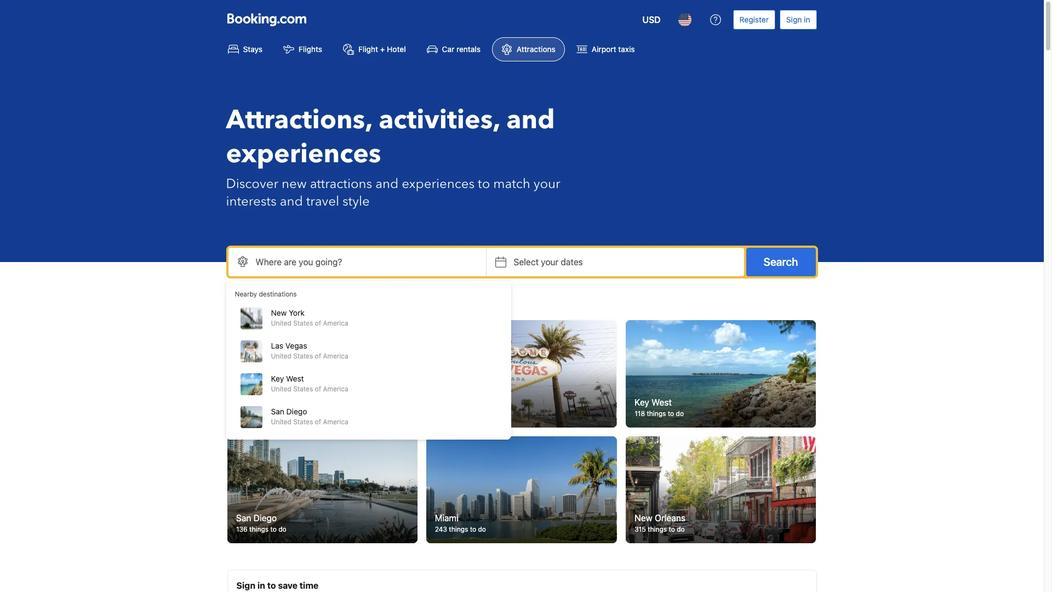 Task type: describe. For each thing, give the bounding box(es) containing it.
san for san diego united states of america
[[271, 407, 284, 416]]

airport
[[592, 44, 616, 54]]

united for san
[[271, 418, 292, 426]]

attractions
[[517, 44, 556, 54]]

interests
[[226, 192, 277, 210]]

1208
[[236, 409, 251, 417]]

activities,
[[379, 102, 500, 138]]

Where are you going? search field
[[228, 248, 486, 276]]

america for diego
[[323, 418, 348, 426]]

of for san diego
[[315, 418, 321, 426]]

in for sign in to save time
[[258, 581, 265, 590]]

attractions
[[310, 175, 372, 193]]

things inside miami 243 things to do
[[449, 525, 469, 533]]

america for vegas
[[323, 352, 348, 360]]

hotel
[[387, 44, 406, 54]]

america for west
[[323, 385, 348, 393]]

to inside the san diego 136 things to do
[[270, 525, 276, 533]]

car rentals link
[[417, 37, 490, 61]]

1 vertical spatial experiences
[[402, 175, 475, 193]]

west for key west 118 things to do
[[652, 397, 672, 407]]

flights link
[[274, 37, 332, 61]]

select
[[514, 257, 539, 267]]

of for las vegas
[[315, 352, 321, 360]]

usd button
[[636, 7, 667, 33]]

flights
[[299, 44, 322, 54]]

do for key west
[[676, 409, 684, 417]]

destinations up new york united states of america
[[259, 290, 297, 298]]

states for new york
[[293, 319, 313, 327]]

san diego united states of america
[[271, 407, 348, 426]]

america for york
[[323, 319, 348, 327]]

search
[[764, 255, 798, 268]]

flight + hotel
[[358, 44, 406, 54]]

in for sign in
[[804, 15, 810, 24]]

select your dates
[[514, 257, 583, 267]]

of for new york
[[315, 319, 321, 327]]

airport taxis link
[[567, 37, 644, 61]]

save
[[278, 581, 298, 590]]

to inside new york 1208 things to do
[[274, 409, 280, 417]]

attractions, activities, and experiences discover new attractions and experiences to match your interests and travel style
[[226, 102, 561, 210]]

things for san diego
[[249, 525, 268, 533]]

destinations up vegas
[[269, 296, 334, 311]]

register link
[[733, 10, 776, 30]]

key west image
[[626, 320, 816, 427]]

discover
[[226, 175, 279, 193]]

things for new orleans
[[648, 525, 667, 533]]

states for san diego
[[293, 418, 313, 426]]

las vegas image
[[427, 320, 617, 427]]

0 horizontal spatial and
[[280, 192, 303, 210]]

style
[[343, 192, 370, 210]]

new for new york 1208 things to do
[[236, 397, 254, 407]]

to inside new orleans 315 things to do
[[669, 525, 675, 533]]

315
[[635, 525, 646, 533]]

136
[[236, 525, 247, 533]]

sign in to save time
[[237, 581, 319, 590]]

0 horizontal spatial experiences
[[226, 136, 381, 172]]

attractions link
[[492, 37, 565, 61]]

things for key west
[[647, 409, 666, 417]]

sign for sign in to save time
[[237, 581, 255, 590]]

united for las
[[271, 352, 292, 360]]

nearby destinations up new york united states of america
[[235, 290, 297, 298]]

to inside miami 243 things to do
[[470, 525, 477, 533]]

vegas
[[285, 341, 307, 350]]

new york united states of america
[[271, 308, 348, 327]]

flight + hotel link
[[334, 37, 415, 61]]

san diego image
[[227, 436, 418, 543]]



Task type: vqa. For each thing, say whether or not it's contained in the screenshot.
Key West Things
yes



Task type: locate. For each thing, give the bounding box(es) containing it.
things right 1208
[[253, 409, 272, 417]]

experiences
[[226, 136, 381, 172], [402, 175, 475, 193]]

2 states from the top
[[293, 352, 313, 360]]

travel
[[306, 192, 339, 210]]

do inside key west 118 things to do
[[676, 409, 684, 417]]

york inside new york 1208 things to do
[[256, 397, 274, 407]]

to
[[478, 175, 490, 193], [274, 409, 280, 417], [668, 409, 674, 417], [270, 525, 276, 533], [470, 525, 477, 533], [669, 525, 675, 533], [267, 581, 276, 590]]

diego inside the san diego 136 things to do
[[253, 513, 277, 523]]

1 states from the top
[[293, 319, 313, 327]]

states
[[293, 319, 313, 327], [293, 352, 313, 360], [293, 385, 313, 393], [293, 418, 313, 426]]

diego for san diego 136 things to do
[[253, 513, 277, 523]]

san for san diego 136 things to do
[[236, 513, 251, 523]]

+
[[380, 44, 385, 54]]

united inside san diego united states of america
[[271, 418, 292, 426]]

2 america from the top
[[323, 352, 348, 360]]

time
[[300, 581, 319, 590]]

0 vertical spatial sign
[[787, 15, 802, 24]]

sign for sign in
[[787, 15, 802, 24]]

4 of from the top
[[315, 418, 321, 426]]

of up san diego united states of america
[[315, 385, 321, 393]]

1 horizontal spatial and
[[376, 175, 399, 193]]

1 horizontal spatial san
[[271, 407, 284, 416]]

1 vertical spatial key
[[635, 397, 649, 407]]

usd
[[643, 15, 661, 25]]

san inside san diego united states of america
[[271, 407, 284, 416]]

things
[[253, 409, 272, 417], [647, 409, 666, 417], [249, 525, 268, 533], [449, 525, 469, 533], [648, 525, 667, 533]]

las
[[271, 341, 283, 350]]

sign right register
[[787, 15, 802, 24]]

united down las
[[271, 352, 292, 360]]

key west 118 things to do
[[635, 397, 684, 417]]

do for new york
[[282, 409, 290, 417]]

united down new york 1208 things to do
[[271, 418, 292, 426]]

to left save
[[267, 581, 276, 590]]

new inside new york 1208 things to do
[[236, 397, 254, 407]]

your left dates
[[541, 257, 559, 267]]

2 horizontal spatial new
[[635, 513, 652, 523]]

4 america from the top
[[323, 418, 348, 426]]

york down key west united states of america
[[256, 397, 274, 407]]

4 united from the top
[[271, 418, 292, 426]]

new
[[282, 175, 307, 193]]

0 vertical spatial york
[[289, 308, 305, 317]]

key up new york 1208 things to do
[[271, 374, 284, 383]]

118
[[635, 409, 645, 417]]

do for new orleans
[[677, 525, 685, 533]]

things down the 'orleans' on the right of page
[[648, 525, 667, 533]]

nearby destinations
[[235, 290, 297, 298], [227, 296, 334, 311]]

your right match
[[534, 175, 561, 193]]

west inside key west 118 things to do
[[652, 397, 672, 407]]

states down vegas
[[293, 352, 313, 360]]

of up key west united states of america
[[315, 352, 321, 360]]

new
[[271, 308, 287, 317], [236, 397, 254, 407], [635, 513, 652, 523]]

0 vertical spatial new
[[271, 308, 287, 317]]

america inside key west united states of america
[[323, 385, 348, 393]]

of inside new york united states of america
[[315, 319, 321, 327]]

to right 136
[[270, 525, 276, 533]]

match
[[494, 175, 530, 193]]

search button
[[746, 248, 816, 276]]

san inside the san diego 136 things to do
[[236, 513, 251, 523]]

1 vertical spatial in
[[258, 581, 265, 590]]

0 vertical spatial diego
[[286, 407, 307, 416]]

0 horizontal spatial key
[[271, 374, 284, 383]]

1 horizontal spatial in
[[804, 15, 810, 24]]

1 of from the top
[[315, 319, 321, 327]]

to right 118
[[668, 409, 674, 417]]

of inside key west united states of america
[[315, 385, 321, 393]]

2 united from the top
[[271, 352, 292, 360]]

new for new orleans 315 things to do
[[635, 513, 652, 523]]

0 vertical spatial experiences
[[226, 136, 381, 172]]

key west united states of america
[[271, 374, 348, 393]]

new up 1208
[[236, 397, 254, 407]]

new up las
[[271, 308, 287, 317]]

1 horizontal spatial new
[[271, 308, 287, 317]]

0 vertical spatial key
[[271, 374, 284, 383]]

do right 136
[[278, 525, 286, 533]]

america up las vegas united states of america
[[323, 319, 348, 327]]

diego
[[286, 407, 307, 416], [253, 513, 277, 523]]

to inside key west 118 things to do
[[668, 409, 674, 417]]

things inside the san diego 136 things to do
[[249, 525, 268, 533]]

to inside the attractions, activities, and experiences discover new attractions and experiences to match your interests and travel style
[[478, 175, 490, 193]]

america inside san diego united states of america
[[323, 418, 348, 426]]

of inside san diego united states of america
[[315, 418, 321, 426]]

1 horizontal spatial diego
[[286, 407, 307, 416]]

san up 136
[[236, 513, 251, 523]]

new inside new york united states of america
[[271, 308, 287, 317]]

do inside miami 243 things to do
[[478, 525, 486, 533]]

1 horizontal spatial west
[[652, 397, 672, 407]]

of down key west united states of america
[[315, 418, 321, 426]]

york up vegas
[[289, 308, 305, 317]]

san
[[271, 407, 284, 416], [236, 513, 251, 523]]

america inside new york united states of america
[[323, 319, 348, 327]]

1 america from the top
[[323, 319, 348, 327]]

key inside key west united states of america
[[271, 374, 284, 383]]

dates
[[561, 257, 583, 267]]

things inside new orleans 315 things to do
[[648, 525, 667, 533]]

1 horizontal spatial key
[[635, 397, 649, 407]]

to down the 'orleans' on the right of page
[[669, 525, 675, 533]]

america inside las vegas united states of america
[[323, 352, 348, 360]]

0 vertical spatial your
[[534, 175, 561, 193]]

new orleans image
[[626, 436, 816, 543]]

key for key west united states of america
[[271, 374, 284, 383]]

1 horizontal spatial sign
[[787, 15, 802, 24]]

america up san diego united states of america
[[323, 385, 348, 393]]

states for key west
[[293, 385, 313, 393]]

0 horizontal spatial san
[[236, 513, 251, 523]]

san right 1208
[[271, 407, 284, 416]]

west
[[286, 374, 304, 383], [652, 397, 672, 407]]

1 horizontal spatial york
[[289, 308, 305, 317]]

key up 118
[[635, 397, 649, 407]]

do
[[282, 409, 290, 417], [676, 409, 684, 417], [278, 525, 286, 533], [478, 525, 486, 533], [677, 525, 685, 533]]

things inside new york 1208 things to do
[[253, 409, 272, 417]]

things right 136
[[249, 525, 268, 533]]

states up san diego united states of america
[[293, 385, 313, 393]]

york
[[289, 308, 305, 317], [256, 397, 274, 407]]

america down key west united states of america
[[323, 418, 348, 426]]

flight
[[358, 44, 378, 54]]

las vegas united states of america
[[271, 341, 348, 360]]

0 horizontal spatial in
[[258, 581, 265, 590]]

3 united from the top
[[271, 385, 292, 393]]

of for key west
[[315, 385, 321, 393]]

states inside new york united states of america
[[293, 319, 313, 327]]

booking.com image
[[227, 13, 306, 26]]

miami 243 things to do
[[435, 513, 486, 533]]

of inside las vegas united states of america
[[315, 352, 321, 360]]

san diego 136 things to do
[[236, 513, 286, 533]]

in
[[804, 15, 810, 24], [258, 581, 265, 590]]

stays link
[[218, 37, 272, 61]]

america up key west united states of america
[[323, 352, 348, 360]]

4 states from the top
[[293, 418, 313, 426]]

west for key west united states of america
[[286, 374, 304, 383]]

0 horizontal spatial sign
[[237, 581, 255, 590]]

york for new york 1208 things to do
[[256, 397, 274, 407]]

to right 1208
[[274, 409, 280, 417]]

rentals
[[457, 44, 481, 54]]

united inside las vegas united states of america
[[271, 352, 292, 360]]

car rentals
[[442, 44, 481, 54]]

things inside key west 118 things to do
[[647, 409, 666, 417]]

in left save
[[258, 581, 265, 590]]

car
[[442, 44, 455, 54]]

states down key west united states of america
[[293, 418, 313, 426]]

diego inside san diego united states of america
[[286, 407, 307, 416]]

united inside new york united states of america
[[271, 319, 292, 327]]

1 vertical spatial sign
[[237, 581, 255, 590]]

0 horizontal spatial york
[[256, 397, 274, 407]]

to left match
[[478, 175, 490, 193]]

your
[[534, 175, 561, 193], [541, 257, 559, 267]]

west inside key west united states of america
[[286, 374, 304, 383]]

0 vertical spatial west
[[286, 374, 304, 383]]

united for key
[[271, 385, 292, 393]]

3 of from the top
[[315, 385, 321, 393]]

york for new york united states of america
[[289, 308, 305, 317]]

miami image
[[427, 436, 617, 543]]

key for key west 118 things to do
[[635, 397, 649, 407]]

taxis
[[618, 44, 635, 54]]

1 vertical spatial your
[[541, 257, 559, 267]]

sign in
[[787, 15, 810, 24]]

new york 1208 things to do
[[236, 397, 290, 417]]

do for san diego
[[278, 525, 286, 533]]

do right 243
[[478, 525, 486, 533]]

register
[[740, 15, 769, 24]]

orleans
[[655, 513, 685, 523]]

to right 243
[[470, 525, 477, 533]]

united
[[271, 319, 292, 327], [271, 352, 292, 360], [271, 385, 292, 393], [271, 418, 292, 426]]

0 horizontal spatial new
[[236, 397, 254, 407]]

1 vertical spatial san
[[236, 513, 251, 523]]

key inside key west 118 things to do
[[635, 397, 649, 407]]

2 horizontal spatial and
[[507, 102, 555, 138]]

do down the 'orleans' on the right of page
[[677, 525, 685, 533]]

attractions,
[[226, 102, 372, 138]]

1 horizontal spatial experiences
[[402, 175, 475, 193]]

0 horizontal spatial west
[[286, 374, 304, 383]]

key
[[271, 374, 284, 383], [635, 397, 649, 407]]

states up vegas
[[293, 319, 313, 327]]

2 vertical spatial new
[[635, 513, 652, 523]]

new up 315
[[635, 513, 652, 523]]

things down miami
[[449, 525, 469, 533]]

states inside key west united states of america
[[293, 385, 313, 393]]

do inside new orleans 315 things to do
[[677, 525, 685, 533]]

miami
[[435, 513, 459, 523]]

new inside new orleans 315 things to do
[[635, 513, 652, 523]]

1 united from the top
[[271, 319, 292, 327]]

united inside key west united states of america
[[271, 385, 292, 393]]

sign left save
[[237, 581, 255, 590]]

new for new york united states of america
[[271, 308, 287, 317]]

243
[[435, 525, 448, 533]]

do inside the san diego 136 things to do
[[278, 525, 286, 533]]

3 states from the top
[[293, 385, 313, 393]]

0 horizontal spatial diego
[[253, 513, 277, 523]]

united up new york 1208 things to do
[[271, 385, 292, 393]]

new orleans 315 things to do
[[635, 513, 685, 533]]

and
[[507, 102, 555, 138], [376, 175, 399, 193], [280, 192, 303, 210]]

nearby destinations up las
[[227, 296, 334, 311]]

sign
[[787, 15, 802, 24], [237, 581, 255, 590]]

0 vertical spatial san
[[271, 407, 284, 416]]

new york image
[[227, 320, 418, 427]]

of up las vegas united states of america
[[315, 319, 321, 327]]

things right 118
[[647, 409, 666, 417]]

3 america from the top
[[323, 385, 348, 393]]

sign in link
[[780, 10, 817, 30]]

1 vertical spatial west
[[652, 397, 672, 407]]

airport taxis
[[592, 44, 635, 54]]

destinations
[[259, 290, 297, 298], [269, 296, 334, 311]]

1 vertical spatial diego
[[253, 513, 277, 523]]

york inside new york united states of america
[[289, 308, 305, 317]]

united for new
[[271, 319, 292, 327]]

do down key west united states of america
[[282, 409, 290, 417]]

1 vertical spatial york
[[256, 397, 274, 407]]

do right 118
[[676, 409, 684, 417]]

nearby
[[235, 290, 257, 298], [227, 296, 266, 311]]

things for new york
[[253, 409, 272, 417]]

states inside las vegas united states of america
[[293, 352, 313, 360]]

0 vertical spatial in
[[804, 15, 810, 24]]

in right register
[[804, 15, 810, 24]]

1 vertical spatial new
[[236, 397, 254, 407]]

states inside san diego united states of america
[[293, 418, 313, 426]]

your inside the attractions, activities, and experiences discover new attractions and experiences to match your interests and travel style
[[534, 175, 561, 193]]

2 of from the top
[[315, 352, 321, 360]]

states for las vegas
[[293, 352, 313, 360]]

stays
[[243, 44, 263, 54]]

america
[[323, 319, 348, 327], [323, 352, 348, 360], [323, 385, 348, 393], [323, 418, 348, 426]]

united up las
[[271, 319, 292, 327]]

diego for san diego united states of america
[[286, 407, 307, 416]]

do inside new york 1208 things to do
[[282, 409, 290, 417]]

of
[[315, 319, 321, 327], [315, 352, 321, 360], [315, 385, 321, 393], [315, 418, 321, 426]]



